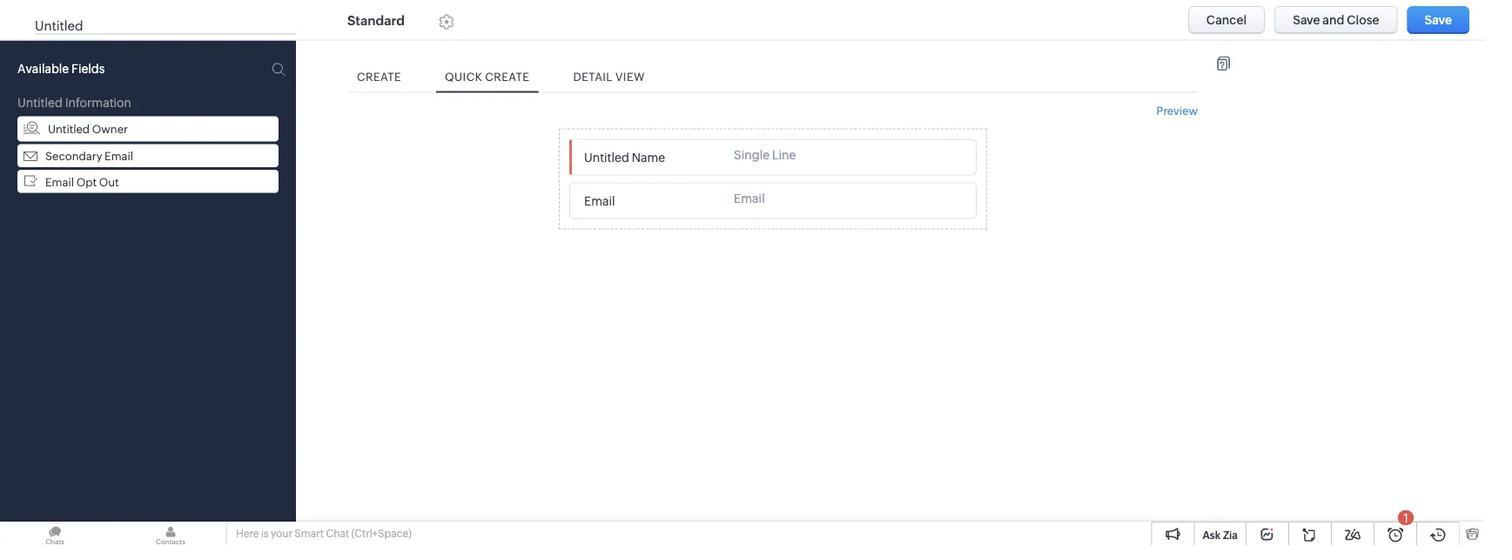 Task type: locate. For each thing, give the bounding box(es) containing it.
your
[[271, 528, 293, 540]]

enter
[[35, 5, 73, 19]]

contacts image
[[116, 522, 226, 546]]

email up out
[[105, 150, 133, 163]]

None field
[[579, 146, 721, 169], [579, 189, 721, 213], [579, 146, 721, 169], [579, 189, 721, 213]]

None button
[[1189, 6, 1266, 34], [1275, 6, 1398, 34], [1408, 6, 1470, 34], [1189, 6, 1266, 34], [1275, 6, 1398, 34], [1408, 6, 1470, 34]]

email
[[105, 150, 133, 163], [45, 176, 74, 189]]

smart
[[295, 528, 324, 540]]

0 horizontal spatial email
[[45, 176, 74, 189]]

untitled information
[[17, 95, 132, 109]]

create
[[357, 70, 402, 83], [485, 70, 530, 83]]

1 vertical spatial untitled
[[17, 95, 63, 109]]

untitled for untitled owner
[[48, 123, 90, 136]]

untitled owner
[[48, 123, 128, 136]]

untitled up available fields
[[35, 18, 83, 34]]

create right quick
[[485, 70, 530, 83]]

ask zia
[[1203, 529, 1239, 541]]

here
[[236, 528, 259, 540]]

untitled down available on the top left of page
[[17, 95, 63, 109]]

1 horizontal spatial create
[[485, 70, 530, 83]]

is
[[261, 528, 269, 540]]

create down standard at the top left of page
[[357, 70, 402, 83]]

untitled
[[35, 18, 83, 34], [17, 95, 63, 109], [48, 123, 90, 136]]

0 horizontal spatial create
[[357, 70, 402, 83]]

create link
[[348, 61, 410, 92]]

zia
[[1224, 529, 1239, 541]]

untitled for untitled information
[[17, 95, 63, 109]]

untitled up 'secondary' on the left top
[[48, 123, 90, 136]]

0 vertical spatial untitled
[[35, 18, 83, 34]]

email left opt at the left top of the page
[[45, 176, 74, 189]]

1 horizontal spatial email
[[105, 150, 133, 163]]

module
[[75, 5, 127, 19]]

detail view
[[573, 70, 645, 83]]

chat
[[326, 528, 349, 540]]

preview
[[1157, 104, 1198, 117]]

2 vertical spatial untitled
[[48, 123, 90, 136]]

here is your smart chat (ctrl+space)
[[236, 528, 412, 540]]

email opt out
[[45, 176, 119, 189]]

secondary
[[45, 150, 102, 163]]



Task type: describe. For each thing, give the bounding box(es) containing it.
enter module name untitled
[[35, 5, 164, 34]]

untitled inside "enter module name untitled"
[[35, 18, 83, 34]]

opt
[[76, 176, 97, 189]]

secondary email
[[45, 150, 133, 163]]

detail view link
[[565, 61, 654, 92]]

1
[[1404, 511, 1409, 525]]

(ctrl+space)
[[351, 528, 412, 540]]

name
[[129, 5, 164, 19]]

2 create from the left
[[485, 70, 530, 83]]

quick create
[[445, 70, 530, 83]]

information
[[65, 95, 132, 109]]

available fields
[[17, 61, 105, 75]]

ask
[[1203, 529, 1221, 541]]

detail
[[573, 70, 613, 83]]

out
[[99, 176, 119, 189]]

available
[[17, 61, 69, 75]]

standard
[[348, 13, 405, 28]]

1 create from the left
[[357, 70, 402, 83]]

quick create link
[[436, 61, 539, 92]]

chats image
[[0, 522, 110, 546]]

1 vertical spatial email
[[45, 176, 74, 189]]

view
[[616, 70, 645, 83]]

0 vertical spatial email
[[105, 150, 133, 163]]

quick
[[445, 70, 483, 83]]

owner
[[92, 123, 128, 136]]

fields
[[71, 61, 105, 75]]



Task type: vqa. For each thing, say whether or not it's contained in the screenshot.
the bottom Email
yes



